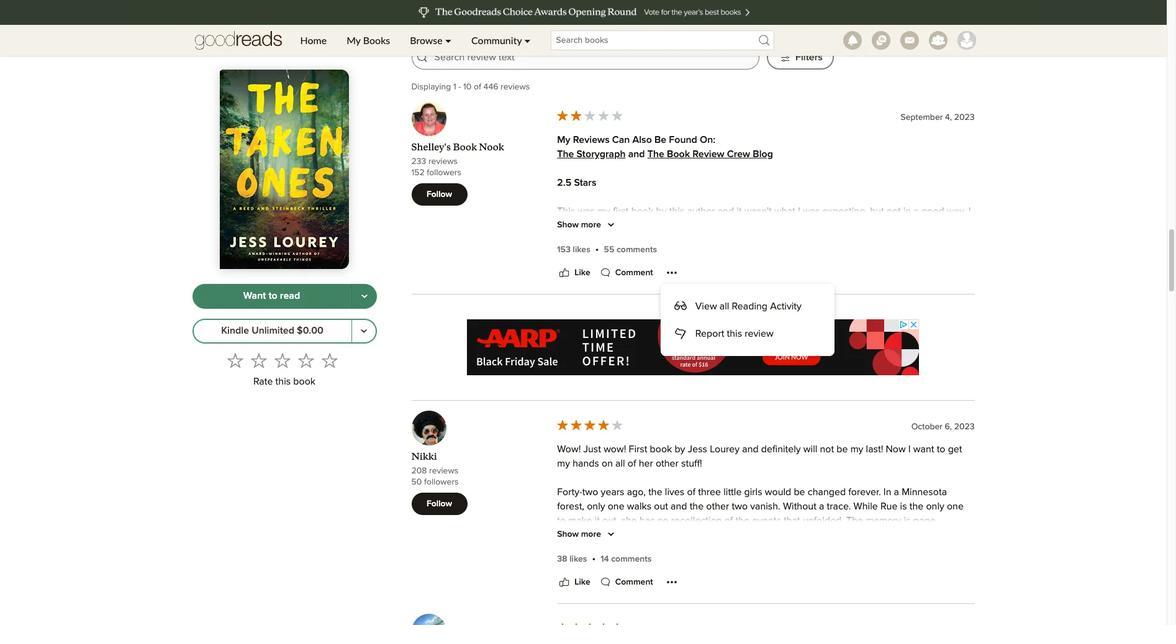 Task type: vqa. For each thing, say whether or not it's contained in the screenshot.
business.
no



Task type: describe. For each thing, give the bounding box(es) containing it.
in up husband
[[600, 335, 608, 345]]

of down way
[[937, 464, 945, 474]]

had inside this was my first book by this author and it wasn't what i was expecting, but not in a good way. i was really into it, clipping along at a fast pace and enjoying the read about a dead body that links back to a cold case from forty years ago. and then all of a sudden the lead cop gets "visions" and starts to have heart flutters over her partner. why oh why couldn't this just have been a really good police procedural/investigation plotline without the voodoo and the romance thrown in!? lourey had a really good thing going here until she didn't.
[[640, 278, 656, 288]]

loved
[[725, 335, 749, 345]]

to left finish at the right of page
[[694, 306, 703, 316]]

a down senator
[[918, 349, 923, 359]]

was up "enjoying"
[[803, 206, 820, 216]]

1 vertical spatial really
[[590, 264, 614, 274]]

and inside my reviews can also be found on: the storygraph and the book review crew blog
[[629, 149, 645, 159]]

author down steinbeck
[[648, 392, 676, 402]]

book down rate 4 out of 5 image
[[293, 376, 316, 386]]

has inside i was engaged enough to want to finish this one because i wanted to know who the killer was and had the author not thrown in the two things i mentioned and had avoided about a million sub-plots in the narrative i would have loved this book. there are plots about a senator abusing her husband and kids, another about van's backstory in an abusive cult, one about a case she worked on before with steinbeck and another about the history she has with her old partner and his replacement and then we had swingers and dog rescues...i got a headache trying to figure out where the author was going with it all.
[[853, 364, 868, 374]]

0 horizontal spatial good
[[616, 264, 639, 274]]

posting
[[557, 478, 590, 488]]

2 horizontal spatial have
[[937, 249, 958, 259]]

two inside i was engaged enough to want to finish this one because i wanted to know who the killer was and had the author not thrown in the two things i mentioned and had avoided about a million sub-plots in the narrative i would have loved this book. there are plots about a senator abusing her husband and kids, another about van's backstory in an abusive cult, one about a case she worked on before with steinbeck and another about the history she has with her old partner and his replacement and then we had swingers and dog rescues...i got a headache trying to figure out where the author was going with it all.
[[719, 321, 735, 331]]

in inside fast forward to the present…. a homeless man discovers a woman buried in the forest. when the detectives show up, the woman is found buried alive with a known necklace to one of the missing girls so long ago. could she possibly be one of the taken ones? was she alive this whole time or is someone else wearing her necklace?
[[878, 544, 886, 554]]

with up headache at the right bottom of the page
[[871, 364, 889, 374]]

reading
[[732, 301, 768, 311]]

homeless
[[696, 544, 738, 554]]

author inside this was my first book by this author and it wasn't what i was expecting, but not in a good way. i was really into it, clipping along at a fast pace and enjoying the read about a dead body that links back to a cold case from forty years ago. and then all of a sudden the lead cop gets "visions" and starts to have heart flutters over her partner. why oh why couldn't this just have been a really good police procedural/investigation plotline without the voodoo and the romance thrown in!? lourey had a really good thing going here until she didn't.
[[687, 206, 716, 216]]

1 vertical spatial two
[[583, 487, 599, 497]]

of inside the wow! just wow! first book by jess lourey and definitely will not be my last! now i want to get my hands on all of her other stuff!
[[628, 459, 637, 469]]

the right where
[[632, 392, 646, 402]]

the down minnesota
[[910, 502, 924, 512]]

the right me
[[613, 435, 627, 445]]

show more button for reviews
[[557, 527, 619, 542]]

she inside this was my first book by this author and it wasn't what i was expecting, but not in a good way. i was really into it, clipping along at a fast pace and enjoying the read about a dead body that links back to a cold case from forty years ago. and then all of a sudden the lead cop gets "visions" and starts to have heart flutters over her partner. why oh why couldn't this just have been a really good police procedural/investigation plotline without the voodoo and the romance thrown in!? lourey had a really good thing going here until she didn't.
[[813, 278, 829, 288]]

153 likes
[[557, 246, 591, 254]]

thrown inside this was my first book by this author and it wasn't what i was expecting, but not in a good way. i was really into it, clipping along at a fast pace and enjoying the read about a dead body that links back to a cold case from forty years ago. and then all of a sudden the lead cop gets "visions" and starts to have heart flutters over her partner. why oh why couldn't this just have been a really good police procedural/investigation plotline without the voodoo and the romance thrown in!? lourey had a really good thing going here until she didn't.
[[557, 278, 588, 288]]

0 vertical spatial woman
[[814, 544, 845, 554]]

to left 'know'
[[848, 306, 856, 316]]

be inside fast forward to the present…. a homeless man discovers a woman buried in the forest. when the detectives show up, the woman is found buried alive with a known necklace to one of the missing girls so long ago. could she possibly be one of the taken ones? was she alive this whole time or is someone else wearing her necklace?
[[754, 573, 766, 583]]

point
[[741, 421, 763, 431]]

was up minority
[[807, 449, 825, 459]]

pace
[[732, 221, 754, 231]]

out inside i was engaged enough to want to finish this one because i wanted to know who the killer was and had the author not thrown in the two things i mentioned and had avoided about a million sub-plots in the narrative i would have loved this book. there are plots about a senator abusing her husband and kids, another about van's backstory in an abusive cult, one about a case she worked on before with steinbeck and another about the history she has with her old partner and his replacement and then we had swingers and dog rescues...i got a headache trying to figure out where the author was going with it all.
[[585, 392, 599, 402]]

memory
[[866, 516, 902, 526]]

going inside this was my first book by this author and it wasn't what i was expecting, but not in a good way. i was really into it, clipping along at a fast pace and enjoying the read about a dead body that links back to a cold case from forty years ago. and then all of a sudden the lead cop gets "visions" and starts to have heart flutters over her partner. why oh why couldn't this just have been a really good police procedural/investigation plotline without the voodoo and the romance thrown in!? lourey had a really good thing going here until she didn't.
[[742, 278, 767, 288]]

1 plots from the left
[[576, 335, 597, 345]]

review by david kyrisch element
[[412, 614, 975, 625]]

certainly
[[781, 435, 818, 445]]

ability
[[701, 435, 726, 445]]

activity
[[771, 301, 802, 311]]

rating 5 out of 5 image
[[556, 621, 625, 625]]

got
[[850, 378, 864, 388]]

wow!
[[557, 444, 581, 454]]

to up 14 comments
[[614, 544, 623, 554]]

wanted
[[813, 306, 845, 316]]

to down ability
[[724, 449, 733, 459]]

14 comments button
[[601, 552, 652, 566]]

out inside forty-two years ago, the lives of three little girls would be changed forever. in a minnesota forest, only one walks out and the other two vanish. without a trace. while rue is the only one to make it out, she has no recollection of the events that unfolded. the memory is gone.
[[654, 502, 668, 512]]

2 vertical spatial good
[[692, 278, 715, 288]]

ago. inside fast forward to the present…. a homeless man discovers a woman buried in the forest. when the detectives show up, the woman is found buried alive with a known necklace to one of the missing girls so long ago. could she possibly be one of the taken ones? was she alive this whole time or is someone else wearing her necklace?
[[648, 573, 667, 583]]

years inside forty-two years ago, the lives of three little girls would be changed forever. in a minnesota forest, only one walks out and the other two vanish. without a trace. while rue is the only one to make it out, she has no recollection of the events that unfolded. the memory is gone.
[[601, 487, 625, 497]]

of right lives
[[687, 487, 696, 497]]

love
[[579, 421, 597, 431]]

crew
[[727, 149, 751, 159]]

this up backstory
[[752, 335, 767, 345]]

book down october
[[902, 435, 924, 445]]

to inside the wow! just wow! first book by jess lourey and definitely will not be my last! now i want to get my hands on all of her other stuff!
[[937, 444, 946, 454]]

more for reviews
[[581, 530, 601, 539]]

without
[[783, 502, 817, 512]]

profile image for test dummy. image
[[958, 31, 976, 50]]

had right we
[[705, 378, 721, 388]]

in down view
[[692, 321, 700, 331]]

a right will
[[821, 435, 826, 445]]

to down partner
[[948, 378, 956, 388]]

and inside forty-two years ago, the lives of three little girls would be changed forever. in a minnesota forest, only one walks out and the other two vanish. without a trace. while rue is the only one to make it out, she has no recollection of the events that unfolded. the memory is gone.
[[671, 502, 687, 512]]

one up things
[[749, 306, 766, 316]]

i right went
[[581, 464, 584, 474]]

i right the narrative on the right bottom
[[668, 335, 670, 345]]

show for nook
[[557, 221, 579, 229]]

copy.
[[851, 507, 876, 516]]

to down killer's
[[729, 435, 737, 445]]

followers inside nikki 208 reviews 50 followers
[[424, 478, 459, 487]]

on inside i did love how the author wrote the killer's point of view, man is he ever damaged, his pages creeped me the feck out and his ability to hide was certainly a unique one. the book ended on a real cliffhanger and this is supposed to be a series but i was so disappointed in the way it went i won't be bothering to pick up book two. i am in the minority here and at the time of posting this review the book has a 4.35 rating so take my review with a grain of salt.
[[957, 435, 968, 445]]

man inside i did love how the author wrote the killer's point of view, man is he ever damaged, his pages creeped me the feck out and his ability to hide was certainly a unique one. the book ended on a real cliffhanger and this is supposed to be a series but i was so disappointed in the way it went i won't be bothering to pick up book two. i am in the minority here and at the time of posting this review the book has a 4.35 rating so take my review with a grain of salt.
[[801, 421, 820, 431]]

208
[[412, 467, 427, 475]]

2.5 stars
[[557, 178, 597, 188]]

a left 4.35 at the right of page
[[701, 478, 706, 488]]

about down report
[[692, 349, 718, 359]]

of left salt.
[[892, 478, 900, 488]]

here inside this was my first book by this author and it wasn't what i was expecting, but not in a good way. i was really into it, clipping along at a fast pace and enjoying the read about a dead body that links back to a cold case from forty years ago. and then all of a sudden the lead cop gets "visions" and starts to have heart flutters over her partner. why oh why couldn't this just have been a really good police procedural/investigation plotline without the voodoo and the romance thrown in!? lourey had a really good thing going here until she didn't.
[[770, 278, 790, 288]]

book inside shelley's book nook 233 reviews 152 followers
[[453, 141, 477, 153]]

1 vertical spatial all
[[720, 301, 730, 311]]

2 plots from the left
[[842, 335, 863, 345]]

in right last!
[[899, 449, 907, 459]]

going inside i was engaged enough to want to finish this one because i wanted to know who the killer was and had the author not thrown in the two things i mentioned and had avoided about a million sub-plots in the narrative i would have loved this book. there are plots about a senator abusing her husband and kids, another about van's backstory in an abusive cult, one about a case she worked on before with steinbeck and another about the history she has with her old partner and his replacement and then we had swingers and dog rescues...i got a headache trying to figure out where the author was going with it all.
[[699, 392, 723, 402]]

be
[[655, 135, 667, 145]]

153 likes button
[[557, 244, 591, 256]]

dead
[[890, 221, 912, 231]]

i left the wanted
[[808, 306, 810, 316]]

she down abusive
[[835, 364, 851, 374]]

show more for reviews
[[557, 530, 601, 539]]

rate
[[253, 376, 273, 386]]

the up 14 comments
[[625, 544, 639, 554]]

one right cult, in the bottom of the page
[[871, 349, 887, 359]]

1 only from the left
[[587, 502, 605, 512]]

i right things
[[766, 321, 769, 331]]

with down swingers
[[726, 392, 744, 402]]

before
[[606, 364, 635, 374]]

whole
[[557, 587, 584, 597]]

0 vertical spatial buried
[[848, 544, 876, 554]]

book inside this was my first book by this author and it wasn't what i was expecting, but not in a good way. i was really into it, clipping along at a fast pace and enjoying the read about a dead body that links back to a cold case from forty years ago. and then all of a sudden the lead cop gets "visions" and starts to have heart flutters over her partner. why oh why couldn't this just have been a really good police procedural/investigation plotline without the voodoo and the romance thrown in!? lourey had a really good thing going here until she didn't.
[[632, 206, 654, 216]]

rating 2 out of 5 image
[[556, 109, 625, 123]]

a down the police
[[659, 278, 664, 288]]

thank you to netgalley and the publisher for the advance readers copy.
[[557, 507, 876, 516]]

my down wow! on the left bottom of page
[[557, 459, 570, 469]]

this up along
[[670, 206, 685, 216]]

little
[[724, 487, 742, 497]]

her down the sub-
[[557, 349, 572, 359]]

0 horizontal spatial have
[[653, 249, 674, 259]]

2 horizontal spatial review
[[807, 478, 836, 488]]

want
[[243, 291, 266, 301]]

the down engaged
[[595, 321, 609, 331]]

her inside this was my first book by this author and it wasn't what i was expecting, but not in a good way. i was really into it, clipping along at a fast pace and enjoying the read about a dead body that links back to a cold case from forty years ago. and then all of a sudden the lead cop gets "visions" and starts to have heart flutters over her partner. why oh why couldn't this just have been a really good police procedural/investigation plotline without the voodoo and the romance thrown in!? lourey had a really good thing going here until she didn't.
[[756, 249, 770, 259]]

report this review link
[[668, 321, 827, 346]]

follow button for 208
[[412, 493, 468, 515]]

by for jess
[[675, 444, 686, 454]]

is left gone.
[[904, 516, 911, 526]]

vanish.
[[751, 502, 781, 512]]

comment button for reviews
[[598, 575, 653, 590]]

out inside i did love how the author wrote the killer's point of view, man is he ever damaged, his pages creeped me the feck out and his ability to hide was certainly a unique one. the book ended on a real cliffhanger and this is supposed to be a series but i was so disappointed in the way it went i won't be bothering to pick up book two. i am in the minority here and at the time of posting this review the book has a 4.35 rating so take my review with a grain of salt.
[[650, 435, 664, 445]]

this inside rate this book element
[[276, 376, 291, 386]]

this up things
[[731, 306, 746, 316]]

just
[[584, 444, 601, 454]]

the down when
[[948, 559, 962, 569]]

$0.00
[[297, 326, 324, 336]]

killer
[[923, 306, 943, 316]]

my for my books
[[347, 34, 361, 46]]

unique
[[828, 435, 858, 445]]

read inside this was my first book by this author and it wasn't what i was expecting, but not in a good way. i was really into it, clipping along at a fast pace and enjoying the read about a dead body that links back to a cold case from forty years ago. and then all of a sudden the lead cop gets "visions" and starts to have heart flutters over her partner. why oh why couldn't this just have been a really good police procedural/investigation plotline without the voodoo and the romance thrown in!? lourey had a really good thing going here until she didn't.
[[832, 221, 852, 231]]

other inside the wow! just wow! first book by jess lourey and definitely will not be my last! now i want to get my hands on all of her other stuff!
[[656, 459, 679, 469]]

replacement
[[591, 378, 646, 388]]

Search by book title or ISBN text field
[[551, 30, 774, 50]]

profile image for nikki. image
[[412, 411, 446, 446]]

i up the sub-
[[557, 306, 560, 316]]

detectives
[[574, 559, 619, 569]]

a right in
[[894, 487, 900, 497]]

swingers
[[724, 378, 763, 388]]

followers inside shelley's book nook 233 reviews 152 followers
[[427, 169, 462, 177]]

a up why
[[824, 235, 829, 245]]

case inside this was my first book by this author and it wasn't what i was expecting, but not in a good way. i was really into it, clipping along at a fast pace and enjoying the read about a dead body that links back to a cold case from forty years ago. and then all of a sudden the lead cop gets "visions" and starts to have heart flutters over her partner. why oh why couldn't this just have been a really good police procedural/investigation plotline without the voodoo and the romance thrown in!? lourey had a really good thing going here until she didn't.
[[643, 235, 664, 245]]

the storygraph link
[[557, 149, 626, 159]]

like for nook
[[575, 269, 591, 277]]

follow for 208
[[427, 500, 452, 508]]

community
[[472, 34, 522, 46]]

i left 'am'
[[762, 464, 764, 474]]

forever.
[[849, 487, 881, 497]]

years inside this was my first book by this author and it wasn't what i was expecting, but not in a good way. i was really into it, clipping along at a fast pace and enjoying the read about a dead body that links back to a cold case from forty years ago. and then all of a sudden the lead cop gets "visions" and starts to have heart flutters over her partner. why oh why couldn't this just have been a really good police procedural/investigation plotline without the voodoo and the romance thrown in!? lourey had a really good thing going here until she didn't.
[[711, 235, 734, 245]]

a right discovers
[[806, 544, 811, 554]]

my for my reviews can also be found on: the storygraph and the book review crew blog
[[557, 135, 571, 145]]

a up taken
[[825, 559, 830, 569]]

time inside fast forward to the present…. a homeless man discovers a woman buried in the forest. when the detectives show up, the woman is found buried alive with a known necklace to one of the missing girls so long ago. could she possibly be one of the taken ones? was she alive this whole time or is someone else wearing her necklace?
[[586, 587, 605, 597]]

steinbeck
[[658, 364, 701, 374]]

the up salt.
[[899, 464, 913, 474]]

the down fast
[[557, 559, 571, 569]]

want to read button
[[192, 284, 352, 309]]

not inside this was my first book by this author and it wasn't what i was expecting, but not in a good way. i was really into it, clipping along at a fast pace and enjoying the read about a dead body that links back to a cold case from forty years ago. and then all of a sudden the lead cop gets "visions" and starts to have heart flutters over her partner. why oh why couldn't this just have been a really good police procedural/investigation plotline without the voodoo and the romance thrown in!? lourey had a really good thing going here until she didn't.
[[887, 206, 901, 216]]

2 horizontal spatial so
[[827, 449, 838, 459]]

1 horizontal spatial alive
[[916, 573, 936, 583]]

review by shelley's book nook element
[[412, 101, 975, 516]]

then inside i was engaged enough to want to finish this one because i wanted to know who the killer was and had the author not thrown in the two things i mentioned and had avoided about a million sub-plots in the narrative i would have loved this book. there are plots about a senator abusing her husband and kids, another about van's backstory in an abusive cult, one about a case she worked on before with steinbeck and another about the history she has with her old partner and his replacement and then we had swingers and dog rescues...i got a headache trying to figure out where the author was going with it all.
[[668, 378, 687, 388]]

he
[[832, 421, 843, 431]]

reviews inside shelley's book nook 233 reviews 152 followers
[[429, 157, 458, 166]]

october
[[912, 422, 943, 431]]

did
[[562, 421, 576, 431]]

comments for reviews
[[611, 555, 652, 563]]

want inside the wow! just wow! first book by jess lourey and definitely will not be my last! now i want to get my hands on all of her other stuff!
[[914, 444, 935, 454]]

0 vertical spatial reviews
[[501, 83, 530, 92]]

rating 0 out of 5 group
[[224, 348, 342, 372]]

was right the this
[[578, 206, 595, 216]]

a up body
[[914, 206, 919, 216]]

all inside the wow! just wow! first book by jess lourey and definitely will not be my last! now i want to get my hands on all of her other stuff!
[[616, 459, 625, 469]]

possibly
[[716, 573, 752, 583]]

rate 3 out of 5 image
[[275, 352, 291, 368]]

van's
[[720, 349, 743, 359]]

the down bothering
[[642, 478, 656, 488]]

the down present….
[[663, 559, 677, 569]]

446
[[484, 83, 499, 92]]

procedural/investigation
[[671, 264, 776, 274]]

by for this
[[656, 206, 667, 216]]

minority
[[809, 464, 844, 474]]

38 likes
[[557, 555, 587, 564]]

the up dog
[[787, 364, 801, 374]]

1 horizontal spatial so
[[758, 478, 768, 488]]

abusing
[[936, 335, 971, 345]]

then inside this was my first book by this author and it wasn't what i was expecting, but not in a good way. i was really into it, clipping along at a fast pace and enjoying the read about a dead body that links back to a cold case from forty years ago. and then all of a sudden the lead cop gets "visions" and starts to have heart flutters over her partner. why oh why couldn't this just have been a really good police procedural/investigation plotline without the voodoo and the romance thrown in!? lourey had a really good thing going here until she didn't.
[[779, 235, 798, 245]]

2 horizontal spatial good
[[922, 206, 945, 216]]

2 vertical spatial two
[[732, 502, 748, 512]]

lead
[[884, 235, 902, 245]]

in inside this was my first book by this author and it wasn't what i was expecting, but not in a good way. i was really into it, clipping along at a fast pace and enjoying the read about a dead body that links back to a cold case from forty years ago. and then all of a sudden the lead cop gets "visions" and starts to have heart flutters over her partner. why oh why couldn't this just have been a really good police procedural/investigation plotline without the voodoo and the romance thrown in!? lourey had a really good thing going here until she didn't.
[[904, 206, 912, 216]]

to up the police
[[642, 249, 650, 259]]

his inside i was engaged enough to want to finish this one because i wanted to know who the killer was and had the author not thrown in the two things i mentioned and had avoided about a million sub-plots in the narrative i would have loved this book. there are plots about a senator abusing her husband and kids, another about van's backstory in an abusive cult, one about a case she worked on before with steinbeck and another about the history she has with her old partner and his replacement and then we had swingers and dog rescues...i got a headache trying to figure out where the author was going with it all.
[[576, 378, 589, 388]]

1 star
[[414, 17, 434, 25]]

partner
[[925, 364, 956, 374]]

ago. inside this was my first book by this author and it wasn't what i was expecting, but not in a good way. i was really into it, clipping along at a fast pace and enjoying the read about a dead body that links back to a cold case from forty years ago. and then all of a sudden the lead cop gets "visions" and starts to have heart flutters over her partner. why oh why couldn't this just have been a really good police procedural/investigation plotline without the voodoo and the romance thrown in!? lourey had a really good thing going here until she didn't.
[[737, 235, 756, 245]]

and inside the wow! just wow! first book by jess lourey and definitely will not be my last! now i want to get my hands on all of her other stuff!
[[743, 444, 759, 454]]

to right enough
[[660, 306, 668, 316]]

vote now in the opening round of the 2023 goodreads choice awards image
[[132, 0, 1036, 25]]

0 horizontal spatial 1
[[414, 17, 417, 25]]

a up two.
[[750, 449, 755, 459]]

necklace?
[[747, 587, 790, 597]]

2 vertical spatial his
[[686, 435, 698, 445]]

into
[[603, 221, 620, 231]]

but inside this was my first book by this author and it wasn't what i was expecting, but not in a good way. i was really into it, clipping along at a fast pace and enjoying the read about a dead body that links back to a cold case from forty years ago. and then all of a sudden the lead cop gets "visions" and starts to have heart flutters over her partner. why oh why couldn't this just have been a really good police procedural/investigation plotline without the voodoo and the romance thrown in!? lourey had a really good thing going here until she didn't.
[[871, 206, 885, 216]]

read inside the want to read button
[[280, 291, 300, 301]]

cold
[[622, 235, 641, 245]]

long
[[626, 573, 646, 583]]

and
[[758, 235, 776, 245]]

a left fast
[[707, 221, 712, 231]]

is down homeless
[[714, 559, 721, 569]]

0 vertical spatial really
[[577, 221, 601, 231]]

1 vertical spatial another
[[723, 364, 756, 374]]

at inside this was my first book by this author and it wasn't what i was expecting, but not in a good way. i was really into it, clipping along at a fast pace and enjoying the read about a dead body that links back to a cold case from forty years ago. and then all of a sudden the lead cop gets "visions" and starts to have heart flutters over her partner. why oh why couldn't this just have been a really good police procedural/investigation plotline without the voodoo and the romance thrown in!? lourey had a really good thing going here until she didn't.
[[696, 221, 704, 231]]

fast forward to the present…. a homeless man discovers a woman buried in the forest. when the detectives show up, the woman is found buried alive with a known necklace to one of the missing girls so long ago. could she possibly be one of the taken ones? was she alive this whole time or is someone else wearing her necklace?
[[557, 544, 962, 597]]

of left view,
[[766, 421, 774, 431]]

was down we
[[679, 392, 696, 402]]

1 vertical spatial woman
[[680, 559, 712, 569]]

forest,
[[557, 502, 585, 512]]

about down backstory
[[759, 364, 784, 374]]

her inside fast forward to the present…. a homeless man discovers a woman buried in the forest. when the detectives show up, the woman is found buried alive with a known necklace to one of the missing girls so long ago. could she possibly be one of the taken ones? was she alive this whole time or is someone else wearing her necklace?
[[730, 587, 744, 597]]

at inside i did love how the author wrote the killer's point of view, man is he ever damaged, his pages creeped me the feck out and his ability to hide was certainly a unique one. the book ended on a real cliffhanger and this is supposed to be a series but i was so disappointed in the way it went i won't be bothering to pick up book two. i am in the minority here and at the time of posting this review the book has a 4.35 rating so take my review with a grain of salt.
[[888, 464, 896, 474]]

abusive
[[814, 349, 848, 359]]

of down when
[[937, 559, 945, 569]]

1 vertical spatial his
[[914, 421, 926, 431]]

found
[[723, 559, 749, 569]]

has inside i did love how the author wrote the killer's point of view, man is he ever damaged, his pages creeped me the feck out and his ability to hide was certainly a unique one. the book ended on a real cliffhanger and this is supposed to be a series but i was so disappointed in the way it went i won't be bothering to pick up book two. i am in the minority here and at the time of posting this review the book has a 4.35 rating so take my review with a grain of salt.
[[683, 478, 698, 488]]

the left the events
[[736, 516, 750, 526]]

the up necklace
[[889, 544, 903, 554]]

show for reviews
[[557, 530, 579, 539]]

was up series
[[762, 435, 779, 445]]

home
[[300, 34, 327, 46]]

this up bothering
[[652, 449, 667, 459]]

books
[[363, 34, 390, 46]]

it inside forty-two years ago, the lives of three little girls would be changed forever. in a minnesota forest, only one walks out and the other two vanish. without a trace. while rue is the only one to make it out, she has no recollection of the events that unfolded. the memory is gone.
[[595, 516, 600, 526]]

rate 2 out of 5 image
[[251, 352, 267, 368]]

the right ago,
[[649, 487, 663, 497]]

thrown inside i was engaged enough to want to finish this one because i wanted to know who the killer was and had the author not thrown in the two things i mentioned and had avoided about a million sub-plots in the narrative i would have loved this book. there are plots about a senator abusing her husband and kids, another about van's backstory in an abusive cult, one about a case she worked on before with steinbeck and another about the history she has with her old partner and his replacement and then we had swingers and dog rescues...i got a headache trying to figure out where the author was going with it all.
[[659, 321, 689, 331]]

one down minnesota
[[947, 502, 964, 512]]

rate 5 out of 5 image
[[322, 352, 338, 368]]

finish
[[706, 306, 728, 316]]

has inside forty-two years ago, the lives of three little girls would be changed forever. in a minnesota forest, only one walks out and the other two vanish. without a trace. while rue is the only one to make it out, she has no recollection of the events that unfolded. the memory is gone.
[[640, 516, 655, 526]]

to inside button
[[269, 291, 278, 301]]

show more for nook
[[557, 221, 601, 229]]

supposed
[[679, 449, 722, 459]]

book inside my reviews can also be found on: the storygraph and the book review crew blog
[[667, 149, 690, 159]]

reviews inside nikki 208 reviews 50 followers
[[429, 467, 459, 475]]

me
[[596, 435, 610, 445]]

18 (<1%)
[[771, 17, 800, 25]]

with down kids,
[[637, 364, 655, 374]]

the up husband
[[610, 335, 624, 345]]

blog
[[753, 149, 773, 159]]

taken
[[818, 573, 844, 583]]

like button for reviews
[[557, 575, 591, 590]]

1 vertical spatial 1
[[453, 83, 456, 92]]

a up 55
[[614, 235, 620, 245]]

the down lives
[[681, 507, 695, 516]]

october 6, 2023 link
[[912, 422, 975, 431]]

case inside i was engaged enough to want to finish this one because i wanted to know who the killer was and had the author not thrown in the two things i mentioned and had avoided about a million sub-plots in the narrative i would have loved this book. there are plots about a senator abusing her husband and kids, another about van's backstory in an abusive cult, one about a case she worked on before with steinbeck and another about the history she has with her old partner and his replacement and then we had swingers and dog rescues...i got a headache trying to figure out where the author was going with it all.
[[925, 349, 946, 359]]

october 6, 2023
[[912, 422, 975, 431]]

man inside fast forward to the present…. a homeless man discovers a woman buried in the forest. when the detectives show up, the woman is found buried alive with a known necklace to one of the missing girls so long ago. could she possibly be one of the taken ones? was she alive this whole time or is someone else wearing her necklace?
[[740, 544, 759, 554]]

view all reading activity
[[696, 301, 802, 311]]

author down enough
[[612, 321, 640, 331]]

displaying 1 - 10 of 446 reviews
[[412, 83, 530, 92]]

i inside the wow! just wow! first book by jess lourey and definitely will not be my last! now i want to get my hands on all of her other stuff!
[[909, 444, 911, 454]]

with inside i did love how the author wrote the killer's point of view, man is he ever damaged, his pages creeped me the feck out and his ability to hide was certainly a unique one. the book ended on a real cliffhanger and this is supposed to be a series but i was so disappointed in the way it went i won't be bothering to pick up book two. i am in the minority here and at the time of posting this review the book has a 4.35 rating so take my review with a grain of salt.
[[839, 478, 857, 488]]

comments for nook
[[617, 245, 657, 254]]

all.
[[754, 392, 766, 402]]

4.35
[[709, 478, 728, 488]]

more for nook
[[581, 221, 601, 229]]

to up 55
[[603, 235, 612, 245]]

have inside i was engaged enough to want to finish this one because i wanted to know who the killer was and had the author not thrown in the two things i mentioned and had avoided about a million sub-plots in the narrative i would have loved this book. there are plots about a senator abusing her husband and kids, another about van's backstory in an abusive cult, one about a case she worked on before with steinbeck and another about the history she has with her old partner and his replacement and then we had swingers and dog rescues...i got a headache trying to figure out where the author was going with it all.
[[701, 335, 723, 345]]

the inside forty-two years ago, the lives of three little girls would be changed forever. in a minnesota forest, only one walks out and the other two vanish. without a trace. while rue is the only one to make it out, she has no recollection of the events that unfolded. the memory is gone.
[[847, 516, 864, 526]]

headache
[[875, 378, 918, 388]]

senator
[[901, 335, 934, 345]]

time inside i did love how the author wrote the killer's point of view, man is he ever damaged, his pages creeped me the feck out and his ability to hide was certainly a unique one. the book ended on a real cliffhanger and this is supposed to be a series but i was so disappointed in the way it went i won't be bothering to pick up book two. i am in the minority here and at the time of posting this review the book has a 4.35 rating so take my review with a grain of salt.
[[915, 464, 934, 474]]

is right or
[[619, 587, 626, 597]]

wow!
[[604, 444, 627, 454]]

14
[[601, 555, 609, 563]]

there
[[797, 335, 822, 345]]

about down avoided at bottom right
[[865, 335, 890, 345]]

one up necklace?
[[768, 573, 785, 583]]

233
[[412, 157, 426, 166]]

author inside i did love how the author wrote the killer's point of view, man is he ever damaged, his pages creeped me the feck out and his ability to hide was certainly a unique one. the book ended on a real cliffhanger and this is supposed to be a series but i was so disappointed in the way it went i won't be bothering to pick up book two. i am in the minority here and at the time of posting this review the book has a 4.35 rating so take my review with a grain of salt.
[[637, 421, 665, 431]]

thing
[[718, 278, 740, 288]]

2 vertical spatial really
[[666, 278, 690, 288]]

review by nikki element
[[412, 411, 975, 625]]

to right you
[[606, 507, 614, 516]]



Task type: locate. For each thing, give the bounding box(es) containing it.
case down clipping on the right
[[643, 235, 664, 245]]

1 horizontal spatial that
[[939, 221, 956, 231]]

be up necklace?
[[754, 573, 766, 583]]

2 only from the left
[[927, 502, 945, 512]]

would inside forty-two years ago, the lives of three little girls would be changed forever. in a minnesota forest, only one walks out and the other two vanish. without a trace. while rue is the only one to make it out, she has no recollection of the events that unfolded. the memory is gone.
[[765, 487, 792, 497]]

1 horizontal spatial plots
[[842, 335, 863, 345]]

0 horizontal spatial buried
[[751, 559, 779, 569]]

to left pick
[[671, 464, 679, 474]]

0 horizontal spatial has
[[640, 516, 655, 526]]

follow down nikki 208 reviews 50 followers
[[427, 500, 452, 508]]

would inside i was engaged enough to want to finish this one because i wanted to know who the killer was and had the author not thrown in the two things i mentioned and had avoided about a million sub-plots in the narrative i would have loved this book. there are plots about a senator abusing her husband and kids, another about van's backstory in an abusive cult, one about a case she worked on before with steinbeck and another about the history she has with her old partner and his replacement and then we had swingers and dog rescues...i got a headache trying to figure out where the author was going with it all.
[[672, 335, 699, 345]]

about
[[854, 221, 879, 231], [896, 321, 921, 331], [865, 335, 890, 345], [692, 349, 718, 359], [890, 349, 915, 359], [759, 364, 784, 374]]

like up "in!?"
[[575, 269, 591, 277]]

1 horizontal spatial has
[[683, 478, 698, 488]]

show inside review by shelley's book nook element
[[557, 221, 579, 229]]

1 horizontal spatial thrown
[[659, 321, 689, 331]]

this inside report this review link
[[727, 329, 742, 338]]

girls inside fast forward to the present…. a homeless man discovers a woman buried in the forest. when the detectives show up, the woman is found buried alive with a known necklace to one of the missing girls so long ago. could she possibly be one of the taken ones? was she alive this whole time or is someone else wearing her necklace?
[[593, 573, 611, 583]]

1 horizontal spatial book
[[667, 149, 690, 159]]

1 vertical spatial likes
[[570, 555, 587, 564]]

▾ inside community ▾ link
[[525, 34, 531, 46]]

comment inside review by shelley's book nook element
[[616, 269, 653, 277]]

1 horizontal spatial 1
[[453, 83, 456, 92]]

0 horizontal spatial thrown
[[557, 278, 588, 288]]

would up vanish.
[[765, 487, 792, 497]]

lourey inside the wow! just wow! first book by jess lourey and definitely will not be my last! now i want to get my hands on all of her other stuff!
[[710, 444, 740, 454]]

1 like from the top
[[575, 269, 591, 277]]

0 horizontal spatial review
[[610, 478, 639, 488]]

alive
[[782, 559, 802, 569], [916, 573, 936, 583]]

by
[[656, 206, 667, 216], [675, 444, 686, 454]]

1 horizontal spatial ago.
[[737, 235, 756, 245]]

(<1%)
[[782, 17, 800, 25]]

1 show more from the top
[[557, 221, 601, 229]]

1 vertical spatial years
[[601, 487, 625, 497]]

be inside the wow! just wow! first book by jess lourey and definitely will not be my last! now i want to get my hands on all of her other stuff!
[[837, 444, 848, 454]]

1 vertical spatial man
[[740, 544, 759, 554]]

1 show more button from the top
[[557, 218, 619, 233]]

0 vertical spatial another
[[656, 349, 690, 359]]

1 horizontal spatial my
[[557, 135, 571, 145]]

history
[[803, 364, 832, 374]]

0 horizontal spatial only
[[587, 502, 605, 512]]

show
[[622, 559, 645, 569]]

0 vertical spatial followers
[[427, 169, 462, 177]]

years left ago,
[[601, 487, 625, 497]]

the down 'be'
[[648, 149, 665, 159]]

1 vertical spatial comments
[[611, 555, 652, 563]]

0 horizontal spatial that
[[784, 516, 801, 526]]

readers
[[812, 507, 848, 516]]

0 vertical spatial so
[[827, 449, 838, 459]]

1 more from the top
[[581, 221, 601, 229]]

ago. down up,
[[648, 573, 667, 583]]

2 horizontal spatial has
[[853, 364, 868, 374]]

▾ for browse ▾
[[445, 34, 452, 46]]

time
[[915, 464, 934, 474], [586, 587, 605, 597]]

0 vertical spatial like button
[[557, 265, 591, 280]]

0 vertical spatial comment button
[[598, 265, 653, 280]]

girls inside forty-two years ago, the lives of three little girls would be changed forever. in a minnesota forest, only one walks out and the other two vanish. without a trace. while rue is the only one to make it out, she has no recollection of the events that unfolded. the memory is gone.
[[745, 487, 763, 497]]

1 vertical spatial more
[[581, 530, 601, 539]]

follow button down 50
[[412, 493, 468, 515]]

advance
[[772, 507, 810, 516]]

likes for nook
[[573, 246, 591, 254]]

show more button inside review by shelley's book nook element
[[557, 218, 619, 233]]

is left he
[[823, 421, 830, 431]]

ago,
[[627, 487, 646, 497]]

the inside fast forward to the present…. a homeless man discovers a woman buried in the forest. when the detectives show up, the woman is found buried alive with a known necklace to one of the missing girls so long ago. could she possibly be one of the taken ones? was she alive this whole time or is someone else wearing her necklace?
[[799, 573, 815, 583]]

to right want on the top left
[[269, 291, 278, 301]]

am
[[767, 464, 780, 474]]

2 horizontal spatial all
[[801, 235, 810, 245]]

1 vertical spatial that
[[784, 516, 801, 526]]

0 vertical spatial alive
[[782, 559, 802, 569]]

because
[[768, 306, 805, 316]]

0 vertical spatial likes
[[573, 246, 591, 254]]

comment for nook
[[616, 269, 653, 277]]

1 horizontal spatial at
[[888, 464, 896, 474]]

2023
[[955, 113, 975, 122], [955, 422, 975, 431]]

0 vertical spatial comments
[[617, 245, 657, 254]]

book right "first" on the bottom of page
[[650, 444, 672, 454]]

killer's
[[712, 421, 739, 431]]

reviews
[[501, 83, 530, 92], [429, 157, 458, 166], [429, 467, 459, 475]]

like button inside review by shelley's book nook element
[[557, 265, 591, 280]]

advertisement region
[[467, 320, 920, 375]]

rating 4 out of 5 image
[[556, 418, 625, 432]]

the inside i did love how the author wrote the killer's point of view, man is he ever damaged, his pages creeped me the feck out and his ability to hide was certainly a unique one. the book ended on a real cliffhanger and this is supposed to be a series but i was so disappointed in the way it went i won't be bothering to pick up book two. i am in the minority here and at the time of posting this review the book has a 4.35 rating so take my review with a grain of salt.
[[882, 435, 899, 445]]

this down won't
[[592, 478, 608, 488]]

2023 for reviews
[[955, 422, 975, 431]]

trying
[[921, 378, 945, 388]]

of inside this was my first book by this author and it wasn't what i was expecting, but not in a good way. i was really into it, clipping along at a fast pace and enjoying the read about a dead body that links back to a cold case from forty years ago. and then all of a sudden the lead cop gets "visions" and starts to have heart flutters over her partner. why oh why couldn't this just have been a really good police procedural/investigation plotline without the voodoo and the romance thrown in!? lourey had a really good thing going here until she didn't.
[[813, 235, 821, 245]]

0 vertical spatial follow button
[[412, 183, 468, 206]]

comments inside review by nikki element
[[611, 555, 652, 563]]

not up the narrative on the right bottom
[[643, 321, 657, 331]]

on inside i was engaged enough to want to finish this one because i wanted to know who the killer was and had the author not thrown in the two things i mentioned and had avoided about a million sub-plots in the narrative i would have loved this book. there are plots about a senator abusing her husband and kids, another about van's backstory in an abusive cult, one about a case she worked on before with steinbeck and another about the history she has with her old partner and his replacement and then we had swingers and dog rescues...i got a headache trying to figure out where the author was going with it all.
[[592, 364, 604, 374]]

2 show from the top
[[557, 530, 579, 539]]

my inside i did love how the author wrote the killer's point of view, man is he ever damaged, his pages creeped me the feck out and his ability to hide was certainly a unique one. the book ended on a real cliffhanger and this is supposed to be a series but i was so disappointed in the way it went i won't be bothering to pick up book two. i am in the minority here and at the time of posting this review the book has a 4.35 rating so take my review with a grain of salt.
[[792, 478, 805, 488]]

0 horizontal spatial case
[[643, 235, 664, 245]]

to inside forty-two years ago, the lives of three little girls would be changed forever. in a minnesota forest, only one walks out and the other two vanish. without a trace. while rue is the only one to make it out, she has no recollection of the events that unfolded. the memory is gone.
[[557, 516, 566, 526]]

view
[[696, 301, 717, 311]]

2 like button from the top
[[557, 575, 591, 590]]

1 horizontal spatial not
[[820, 444, 834, 454]]

oh
[[830, 249, 841, 259]]

one down forest.
[[917, 559, 934, 569]]

it inside i was engaged enough to want to finish this one because i wanted to know who the killer was and had the author not thrown in the two things i mentioned and had avoided about a million sub-plots in the narrative i would have loved this book. there are plots about a senator abusing her husband and kids, another about van's backstory in an abusive cult, one about a case she worked on before with steinbeck and another about the history she has with her old partner and his replacement and then we had swingers and dog rescues...i got a headache trying to figure out where the author was going with it all.
[[746, 392, 752, 402]]

review inside report this review link
[[745, 329, 774, 338]]

more inside review by shelley's book nook element
[[581, 221, 601, 229]]

but inside i did love how the author wrote the killer's point of view, man is he ever damaged, his pages creeped me the feck out and his ability to hide was certainly a unique one. the book ended on a real cliffhanger and this is supposed to be a series but i was so disappointed in the way it went i won't be bothering to pick up book two. i am in the minority here and at the time of posting this review the book has a 4.35 rating so take my review with a grain of salt.
[[786, 449, 800, 459]]

on:
[[700, 135, 716, 145]]

man
[[801, 421, 820, 431], [740, 544, 759, 554]]

she down walks on the bottom of page
[[622, 516, 637, 526]]

series
[[757, 449, 783, 459]]

2 ▾ from the left
[[525, 34, 531, 46]]

comment button down show at the bottom
[[598, 575, 653, 590]]

of down "first" on the bottom of page
[[628, 459, 637, 469]]

really up "in!?"
[[590, 264, 614, 274]]

had down engaged
[[576, 321, 593, 331]]

about inside this was my first book by this author and it wasn't what i was expecting, but not in a good way. i was really into it, clipping along at a fast pace and enjoying the read about a dead body that links back to a cold case from forty years ago. and then all of a sudden the lead cop gets "visions" and starts to have heart flutters over her partner. why oh why couldn't this just have been a really good police procedural/investigation plotline without the voodoo and the romance thrown in!? lourey had a really good thing going here until she didn't.
[[854, 221, 879, 231]]

how
[[600, 421, 618, 431]]

likes for reviews
[[570, 555, 587, 564]]

0 horizontal spatial plots
[[576, 335, 597, 345]]

lourey right "in!?"
[[607, 278, 637, 288]]

was up million
[[946, 306, 963, 316]]

followers right 152
[[427, 169, 462, 177]]

she inside forty-two years ago, the lives of three little girls would be changed forever. in a minnesota forest, only one walks out and the other two vanish. without a trace. while rue is the only one to make it out, she has no recollection of the events that unfolded. the memory is gone.
[[622, 516, 637, 526]]

1 horizontal spatial but
[[871, 206, 885, 216]]

None search field
[[541, 30, 784, 50]]

1 horizontal spatial review
[[745, 329, 774, 338]]

1 like button from the top
[[557, 265, 591, 280]]

plots up cult, in the bottom of the page
[[842, 335, 863, 345]]

plotline
[[778, 264, 811, 274]]

show inside review by nikki element
[[557, 530, 579, 539]]

of up necklace?
[[788, 573, 796, 583]]

forest.
[[905, 544, 933, 554]]

creeped
[[557, 435, 594, 445]]

1 vertical spatial then
[[668, 378, 687, 388]]

it left all.
[[746, 392, 752, 402]]

to down forest.
[[906, 559, 915, 569]]

minnesota
[[902, 487, 948, 497]]

so up or
[[614, 573, 624, 583]]

0 vertical spatial his
[[576, 378, 589, 388]]

1 vertical spatial time
[[586, 587, 605, 597]]

other inside forty-two years ago, the lives of three little girls would be changed forever. in a minnesota forest, only one walks out and the other two vanish. without a trace. while rue is the only one to make it out, she has no recollection of the events that unfolded. the memory is gone.
[[707, 502, 730, 512]]

with inside fast forward to the present…. a homeless man discovers a woman buried in the forest. when the detectives show up, the woman is found buried alive with a known necklace to one of the missing girls so long ago. could she possibly be one of the taken ones? was she alive this whole time or is someone else wearing her necklace?
[[805, 559, 823, 569]]

like for reviews
[[575, 578, 591, 587]]

2023 right 6,
[[955, 422, 975, 431]]

displaying
[[412, 83, 451, 92]]

nikki 208 reviews 50 followers
[[412, 451, 459, 487]]

0 vertical spatial comment
[[616, 269, 653, 277]]

netgalley
[[617, 507, 660, 516]]

trace.
[[827, 502, 851, 512]]

0 horizontal spatial other
[[656, 459, 679, 469]]

the left way
[[910, 449, 924, 459]]

Search review text search field
[[435, 50, 752, 64]]

want left view
[[671, 306, 692, 316]]

0 horizontal spatial here
[[770, 278, 790, 288]]

my inside this was my first book by this author and it wasn't what i was expecting, but not in a good way. i was really into it, clipping along at a fast pace and enjoying the read about a dead body that links back to a cold case from forty years ago. and then all of a sudden the lead cop gets "visions" and starts to have heart flutters over her partner. why oh why couldn't this just have been a really good police procedural/investigation plotline without the voodoo and the romance thrown in!? lourey had a really good thing going here until she didn't.
[[598, 206, 611, 216]]

1 horizontal spatial ▾
[[525, 34, 531, 46]]

view,
[[777, 421, 799, 431]]

by left jess
[[675, 444, 686, 454]]

0 vertical spatial other
[[656, 459, 679, 469]]

like button inside review by nikki element
[[557, 575, 591, 590]]

0 vertical spatial lourey
[[607, 278, 637, 288]]

2 comment button from the top
[[598, 575, 653, 590]]

1 horizontal spatial here
[[846, 464, 866, 474]]

i down certainly
[[803, 449, 805, 459]]

book down bothering
[[658, 478, 680, 488]]

on inside the wow! just wow! first book by jess lourey and definitely will not be my last! now i want to get my hands on all of her other stuff!
[[602, 459, 613, 469]]

1 horizontal spatial case
[[925, 349, 946, 359]]

husband
[[574, 349, 612, 359]]

2023 inside review by shelley's book nook element
[[955, 113, 975, 122]]

not inside the wow! just wow! first book by jess lourey and definitely will not be my last! now i want to get my hands on all of her other stuff!
[[820, 444, 834, 454]]

likes inside button
[[573, 246, 591, 254]]

browse ▾
[[410, 34, 452, 46]]

so inside fast forward to the present…. a homeless man discovers a woman buried in the forest. when the detectives show up, the woman is found buried alive with a known necklace to one of the missing girls so long ago. could she possibly be one of the taken ones? was she alive this whole time or is someone else wearing her necklace?
[[614, 573, 624, 583]]

0 vertical spatial by
[[656, 206, 667, 216]]

had down the wanted
[[840, 321, 856, 331]]

book down found
[[667, 149, 690, 159]]

2 vertical spatial so
[[614, 573, 624, 583]]

no
[[658, 516, 669, 526]]

it inside i did love how the author wrote the killer's point of view, man is he ever damaged, his pages creeped me the feck out and his ability to hide was certainly a unique one. the book ended on a real cliffhanger and this is supposed to be a series but i was so disappointed in the way it went i won't be bothering to pick up book two. i am in the minority here and at the time of posting this review the book has a 4.35 rating so take my review with a grain of salt.
[[946, 449, 951, 459]]

is
[[823, 421, 830, 431], [669, 449, 676, 459], [901, 502, 907, 512], [904, 516, 911, 526], [714, 559, 721, 569], [619, 587, 626, 597]]

0 horizontal spatial another
[[656, 349, 690, 359]]

her inside the wow! just wow! first book by jess lourey and definitely will not be my last! now i want to get my hands on all of her other stuff!
[[639, 459, 653, 469]]

would up steinbeck
[[672, 335, 699, 345]]

my left reviews
[[557, 135, 571, 145]]

1 horizontal spatial his
[[686, 435, 698, 445]]

without
[[813, 264, 845, 274]]

the down expecting,
[[815, 221, 829, 231]]

real
[[565, 449, 582, 459]]

1 horizontal spatial only
[[927, 502, 945, 512]]

thank
[[557, 507, 584, 516]]

0 vertical spatial case
[[643, 235, 664, 245]]

1 vertical spatial other
[[707, 502, 730, 512]]

events
[[752, 516, 782, 526]]

0 horizontal spatial lourey
[[607, 278, 637, 288]]

like inside review by nikki element
[[575, 578, 591, 587]]

2 more from the top
[[581, 530, 601, 539]]

2 follow button from the top
[[412, 493, 468, 515]]

1 vertical spatial here
[[846, 464, 866, 474]]

grain
[[867, 478, 889, 488]]

1 comment button from the top
[[598, 265, 653, 280]]

this inside fast forward to the present…. a homeless man discovers a woman buried in the forest. when the detectives show up, the woman is found buried alive with a known necklace to one of the missing girls so long ago. could she possibly be one of the taken ones? was she alive this whole time or is someone else wearing her necklace?
[[938, 573, 954, 583]]

1 vertical spatial not
[[643, 321, 657, 331]]

was down the this
[[557, 221, 575, 231]]

are
[[825, 335, 839, 345]]

in left an
[[790, 349, 798, 359]]

0 vertical spatial all
[[801, 235, 810, 245]]

want inside i was engaged enough to want to finish this one because i wanted to know who the killer was and had the author not thrown in the two things i mentioned and had avoided about a million sub-plots in the narrative i would have loved this book. there are plots about a senator abusing her husband and kids, another about van's backstory in an abusive cult, one about a case she worked on before with steinbeck and another about the history she has with her old partner and his replacement and then we had swingers and dog rescues...i got a headache trying to figure out where the author was going with it all.
[[671, 306, 692, 316]]

1 vertical spatial alive
[[916, 573, 936, 583]]

lives
[[665, 487, 685, 497]]

0 vertical spatial would
[[672, 335, 699, 345]]

comments inside review by shelley's book nook element
[[617, 245, 657, 254]]

his up supposed
[[686, 435, 698, 445]]

follow
[[427, 190, 452, 199], [427, 500, 452, 508]]

1 ▾ from the left
[[445, 34, 452, 46]]

way
[[926, 449, 944, 459]]

1 comment from the top
[[616, 269, 653, 277]]

about up the old
[[890, 349, 915, 359]]

1 horizontal spatial buried
[[848, 544, 876, 554]]

at up forty
[[696, 221, 704, 231]]

out
[[585, 392, 599, 402], [650, 435, 664, 445], [654, 502, 668, 512]]

who
[[885, 306, 903, 316]]

1 vertical spatial read
[[280, 291, 300, 301]]

follow inside review by nikki element
[[427, 500, 452, 508]]

0 vertical spatial show
[[557, 221, 579, 229]]

2 show more button from the top
[[557, 527, 619, 542]]

while
[[854, 502, 878, 512]]

cult,
[[850, 349, 868, 359]]

0 horizontal spatial years
[[601, 487, 625, 497]]

be down cliffhanger
[[612, 464, 623, 474]]

the down damaged,
[[882, 435, 899, 445]]

ended
[[927, 435, 955, 445]]

had down the police
[[640, 278, 656, 288]]

0 horizontal spatial want
[[671, 306, 692, 316]]

a right been
[[582, 264, 588, 274]]

0 vertical spatial but
[[871, 206, 885, 216]]

home image
[[195, 25, 282, 56]]

0 horizontal spatial my
[[347, 34, 361, 46]]

had
[[640, 278, 656, 288], [576, 321, 593, 331], [840, 321, 856, 331], [705, 378, 721, 388]]

here inside i did love how the author wrote the killer's point of view, man is he ever damaged, his pages creeped me the feck out and his ability to hide was certainly a unique one. the book ended on a real cliffhanger and this is supposed to be a series but i was so disappointed in the way it went i won't be bothering to pick up book two. i am in the minority here and at the time of posting this review the book has a 4.35 rating so take my review with a grain of salt.
[[846, 464, 866, 474]]

be down hide
[[736, 449, 747, 459]]

number of ratings and percentage of total ratings element
[[769, 15, 834, 27]]

wow! just wow! first book by jess lourey and definitely will not be my last! now i want to get my hands on all of her other stuff!
[[557, 444, 963, 469]]

like button for nook
[[557, 265, 591, 280]]

other
[[656, 459, 679, 469], [707, 502, 730, 512]]

1 vertical spatial like
[[575, 578, 591, 587]]

2 horizontal spatial his
[[914, 421, 926, 431]]

didn't.
[[831, 278, 858, 288]]

6,
[[945, 422, 952, 431]]

two down little
[[732, 502, 748, 512]]

rate this book element
[[192, 348, 377, 391]]

1 2023 from the top
[[955, 113, 975, 122]]

2 like from the top
[[575, 578, 591, 587]]

in up necklace
[[878, 544, 886, 554]]

rate 1 out of 5 image
[[227, 352, 244, 368]]

2 2023 from the top
[[955, 422, 975, 431]]

could
[[670, 573, 695, 583]]

first
[[629, 444, 648, 454]]

0 horizontal spatial read
[[280, 291, 300, 301]]

another up steinbeck
[[656, 349, 690, 359]]

buried
[[848, 544, 876, 554], [751, 559, 779, 569]]

be inside forty-two years ago, the lives of three little girls would be changed forever. in a minnesota forest, only one walks out and the other two vanish. without a trace. while rue is the only one to make it out, she has no recollection of the events that unfolded. the memory is gone.
[[794, 487, 806, 497]]

comment for reviews
[[616, 578, 653, 587]]

on
[[592, 364, 604, 374], [957, 435, 968, 445], [602, 459, 613, 469]]

rescues...i
[[804, 378, 847, 388]]

it inside this was my first book by this author and it wasn't what i was expecting, but not in a good way. i was really into it, clipping along at a fast pace and enjoying the read about a dead body that links back to a cold case from forty years ago. and then all of a sudden the lead cop gets "visions" and starts to have heart flutters over her partner. why oh why couldn't this just have been a really good police procedural/investigation plotline without the voodoo and the romance thrown in!? lourey had a really good thing going here until she didn't.
[[737, 206, 742, 216]]

1 vertical spatial comment button
[[598, 575, 653, 590]]

1 horizontal spatial all
[[720, 301, 730, 311]]

stuff!
[[682, 459, 703, 469]]

expecting,
[[823, 206, 868, 216]]

not inside i was engaged enough to want to finish this one because i wanted to know who the killer was and had the author not thrown in the two things i mentioned and had avoided about a million sub-plots in the narrative i would have loved this book. there are plots about a senator abusing her husband and kids, another about van's backstory in an abusive cult, one about a case she worked on before with steinbeck and another about the history she has with her old partner and his replacement and then we had swingers and dog rescues...i got a headache trying to figure out where the author was going with it all.
[[643, 321, 657, 331]]

more inside review by nikki element
[[581, 530, 601, 539]]

forty-two years ago, the lives of three little girls would be changed forever. in a minnesota forest, only one walks out and the other two vanish. without a trace. while rue is the only one to make it out, she has no recollection of the events that unfolded. the memory is gone.
[[557, 487, 964, 526]]

▾ for community ▾
[[525, 34, 531, 46]]

old
[[908, 364, 922, 374]]

0 vertical spatial more
[[581, 221, 601, 229]]

this was my first book by this author and it wasn't what i was expecting, but not in a good way. i was really into it, clipping along at a fast pace and enjoying the read about a dead body that links back to a cold case from forty years ago. and then all of a sudden the lead cop gets "visions" and starts to have heart flutters over her partner. why oh why couldn't this just have been a really good police procedural/investigation plotline without the voodoo and the romance thrown in!? lourey had a really good thing going here until she didn't.
[[557, 206, 974, 288]]

follow button
[[412, 183, 468, 206], [412, 493, 468, 515]]

lourey inside this was my first book by this author and it wasn't what i was expecting, but not in a good way. i was really into it, clipping along at a fast pace and enjoying the read about a dead body that links back to a cold case from forty years ago. and then all of a sudden the lead cop gets "visions" and starts to have heart flutters over her partner. why oh why couldn't this just have been a really good police procedural/investigation plotline without the voodoo and the romance thrown in!? lourey had a really good thing going here until she didn't.
[[607, 278, 637, 288]]

about up senator
[[896, 321, 921, 331]]

the up the feck
[[621, 421, 635, 431]]

that inside forty-two years ago, the lives of three little girls would be changed forever. in a minnesota forest, only one walks out and the other two vanish. without a trace. while rue is the only one to make it out, she has no recollection of the events that unfolded. the memory is gone.
[[784, 516, 801, 526]]

only up gone.
[[927, 502, 945, 512]]

home link
[[290, 25, 337, 56]]

that down without
[[784, 516, 801, 526]]

55 comments
[[604, 245, 657, 254]]

2023 inside review by nikki element
[[955, 422, 975, 431]]

follow for book
[[427, 190, 452, 199]]

she down abusing
[[948, 349, 964, 359]]

of right 10
[[474, 83, 481, 92]]

with up the trace.
[[839, 478, 857, 488]]

0 vertical spatial at
[[696, 221, 704, 231]]

thrown
[[557, 278, 588, 288], [659, 321, 689, 331]]

time down way
[[915, 464, 934, 474]]

153
[[557, 246, 571, 254]]

read right want on the top left
[[280, 291, 300, 301]]

show more button for nook
[[557, 218, 619, 233]]

that inside this was my first book by this author and it wasn't what i was expecting, but not in a good way. i was really into it, clipping along at a fast pace and enjoying the read about a dead body that links back to a cold case from forty years ago. and then all of a sudden the lead cop gets "visions" and starts to have heart flutters over her partner. why oh why couldn't this just have been a really good police procedural/investigation plotline without the voodoo and the romance thrown in!? lourey had a really good thing going here until she didn't.
[[939, 221, 956, 231]]

follow button for book
[[412, 183, 468, 206]]

book inside the wow! just wow! first book by jess lourey and definitely will not be my last! now i want to get my hands on all of her other stuff!
[[650, 444, 672, 454]]

0 horizontal spatial ▾
[[445, 34, 452, 46]]

1 show from the top
[[557, 221, 579, 229]]

1 vertical spatial want
[[914, 444, 935, 454]]

publisher
[[698, 507, 738, 516]]

show more button up back at the top of page
[[557, 218, 619, 233]]

sudden
[[832, 235, 864, 245]]

2023 for nook
[[955, 113, 975, 122]]

my inside my reviews can also be found on: the storygraph and the book review crew blog
[[557, 135, 571, 145]]

1 vertical spatial thrown
[[659, 321, 689, 331]]

1 horizontal spatial have
[[701, 335, 723, 345]]

1 vertical spatial follow
[[427, 500, 452, 508]]

what
[[775, 206, 796, 216]]

until
[[792, 278, 810, 288]]

0 vertical spatial here
[[770, 278, 790, 288]]

2 comment from the top
[[616, 578, 653, 587]]

1 vertical spatial like button
[[557, 575, 591, 590]]

1 vertical spatial case
[[925, 349, 946, 359]]

show more button inside review by nikki element
[[557, 527, 619, 542]]

1 left -
[[453, 83, 456, 92]]

1 follow from the top
[[427, 190, 452, 199]]

all down "enjoying"
[[801, 235, 810, 245]]

been
[[557, 264, 580, 274]]

the down finish at the right of page
[[702, 321, 716, 331]]

1 vertical spatial would
[[765, 487, 792, 497]]

2 show more from the top
[[557, 530, 601, 539]]

report
[[696, 329, 725, 338]]

1 follow button from the top
[[412, 183, 468, 206]]

we
[[690, 378, 702, 388]]

1 vertical spatial 2023
[[955, 422, 975, 431]]

comment button for nook
[[598, 265, 653, 280]]

book
[[632, 206, 654, 216], [293, 376, 316, 386], [902, 435, 924, 445], [650, 444, 672, 454], [716, 464, 738, 474], [658, 478, 680, 488]]

figure
[[557, 392, 583, 402]]

like inside review by shelley's book nook element
[[575, 269, 591, 277]]

a left dead
[[882, 221, 887, 231]]

152
[[412, 169, 425, 177]]

all inside this was my first book by this author and it wasn't what i was expecting, but not in a good way. i was really into it, clipping along at a fast pace and enjoying the read about a dead body that links back to a cold case from forty years ago. and then all of a sudden the lead cop gets "visions" and starts to have heart flutters over her partner. why oh why couldn't this just have been a really good police procedural/investigation plotline without the voodoo and the romance thrown in!? lourey had a really good thing going here until she didn't.
[[801, 235, 810, 245]]

i right what
[[798, 206, 801, 216]]

0 vertical spatial has
[[853, 364, 868, 374]]

in right 'am'
[[782, 464, 790, 474]]

alive down discovers
[[782, 559, 802, 569]]

show more button down the make
[[557, 527, 619, 542]]

links
[[557, 235, 577, 245]]

1 horizontal spatial would
[[765, 487, 792, 497]]

book up 4.35 at the right of page
[[716, 464, 738, 474]]

unfolded.
[[803, 516, 844, 526]]

also
[[633, 135, 652, 145]]

1 vertical spatial show more button
[[557, 527, 619, 542]]

out right figure
[[585, 392, 599, 402]]

2 follow from the top
[[427, 500, 452, 508]]

sub-
[[557, 335, 576, 345]]

it,
[[622, 221, 630, 231]]

this down cop
[[901, 249, 916, 259]]

18
[[771, 17, 779, 25]]

1 vertical spatial out
[[650, 435, 664, 445]]

0 horizontal spatial time
[[586, 587, 605, 597]]

0 vertical spatial man
[[801, 421, 820, 431]]

profile image for shelley's book nook. image
[[412, 101, 446, 136]]

this right rate
[[276, 376, 291, 386]]

dog
[[784, 378, 802, 388]]

definitely
[[762, 444, 801, 454]]

rate 4 out of 5 image
[[298, 352, 314, 368]]

one.
[[861, 435, 880, 445]]

1 horizontal spatial read
[[832, 221, 852, 231]]

else
[[672, 587, 690, 597]]

0 horizontal spatial alive
[[782, 559, 802, 569]]

girls up vanish.
[[745, 487, 763, 497]]

necklace
[[864, 559, 904, 569]]

her down the and on the right
[[756, 249, 770, 259]]

september 4, 2023
[[901, 113, 975, 122]]

it left out,
[[595, 516, 600, 526]]

gone.
[[914, 516, 938, 526]]

▾ inside browse ▾ link
[[445, 34, 452, 46]]

case
[[643, 235, 664, 245], [925, 349, 946, 359]]



